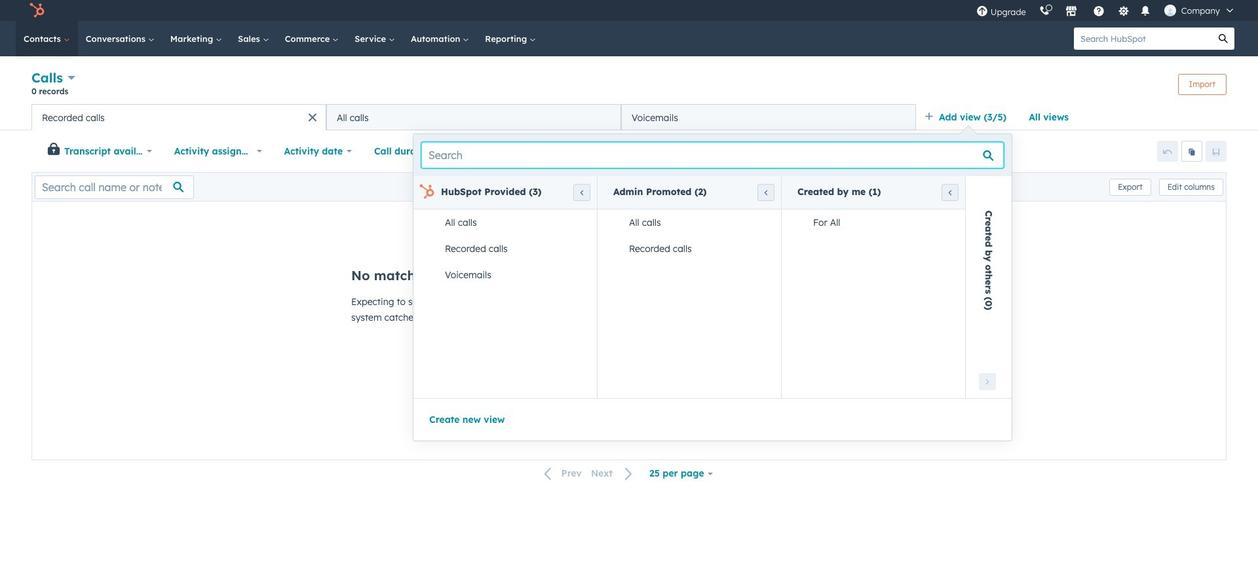 Task type: locate. For each thing, give the bounding box(es) containing it.
Search search field
[[421, 142, 1004, 168]]

menu
[[970, 0, 1242, 21]]

banner
[[31, 68, 1227, 104]]

Search HubSpot search field
[[1074, 28, 1212, 50]]

jacob simon image
[[1164, 5, 1176, 16]]



Task type: vqa. For each thing, say whether or not it's contained in the screenshot.
NAVIGATION containing All
no



Task type: describe. For each thing, give the bounding box(es) containing it.
Search call name or notes search field
[[35, 175, 194, 199]]

pagination navigation
[[536, 465, 641, 483]]

marketplaces image
[[1065, 6, 1077, 18]]



